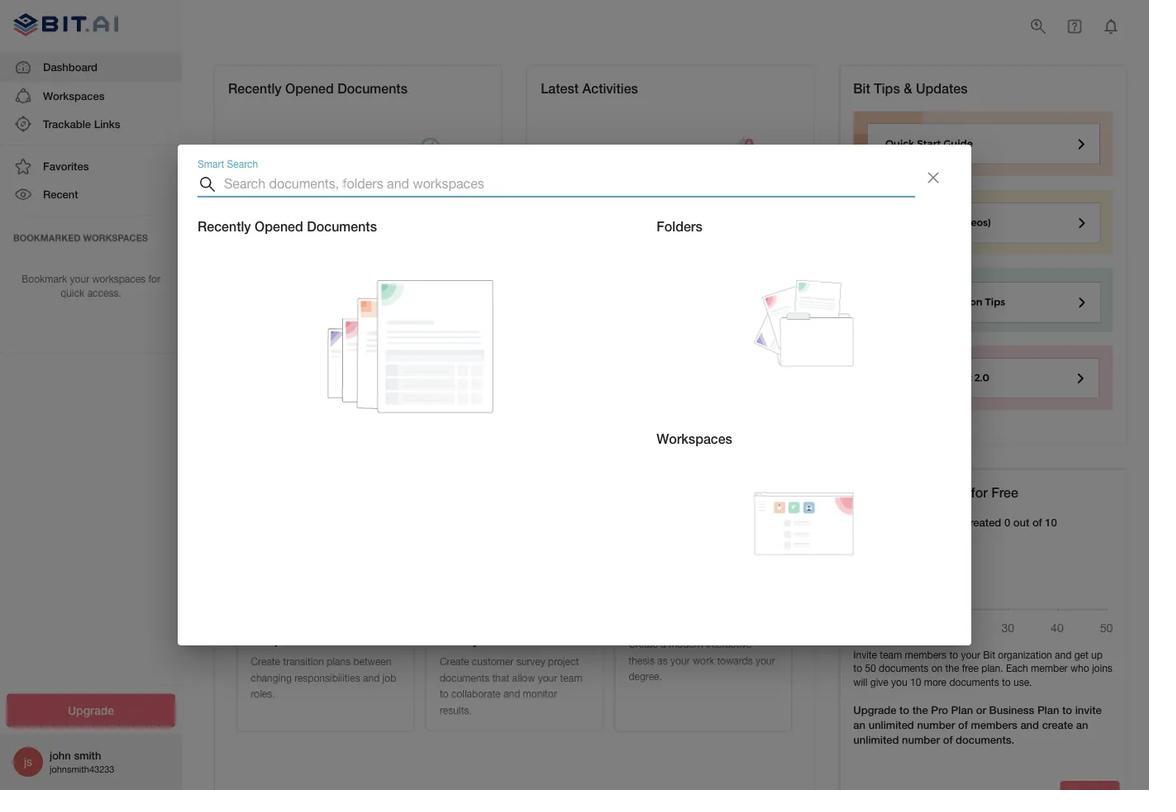Task type: locate. For each thing, give the bounding box(es) containing it.
your up the monitor
[[538, 672, 558, 684]]

unlimited down 'give'
[[854, 734, 900, 747]]

john smith johnsmith43233
[[50, 750, 115, 775]]

smith
[[74, 750, 101, 762]]

0 horizontal spatial members
[[905, 649, 947, 661]]

give
[[871, 677, 889, 689]]

0 horizontal spatial organization
[[879, 516, 941, 529]]

bit
[[854, 81, 871, 96], [984, 649, 996, 661]]

create up changing
[[251, 656, 280, 668]]

1 horizontal spatial upgrade
[[854, 704, 897, 717]]

create down survey
[[440, 656, 469, 668]]

0 vertical spatial documents.
[[854, 531, 913, 544]]

documents.
[[854, 531, 913, 544], [956, 734, 1015, 747]]

1 horizontal spatial bit
[[984, 649, 996, 661]]

favorites button
[[0, 152, 182, 181]]

recently
[[228, 81, 282, 96], [198, 219, 251, 235]]

1 vertical spatial recently
[[198, 219, 251, 235]]

plans
[[327, 656, 351, 668]]

1 vertical spatial organization
[[999, 649, 1053, 661]]

create
[[629, 639, 658, 650], [251, 656, 280, 668], [440, 656, 469, 668]]

2 horizontal spatial plan
[[1038, 704, 1060, 717]]

recently opened documents
[[228, 81, 408, 96], [198, 219, 377, 235]]

quick
[[61, 287, 85, 299]]

up
[[1092, 649, 1103, 661]]

dashboard button
[[0, 53, 182, 82]]

upgrade button
[[7, 694, 175, 728]]

smart search
[[198, 158, 258, 170]]

your inside bookmark your workspaces for quick access.
[[70, 273, 89, 285]]

0 vertical spatial for
[[148, 273, 160, 285]]

1 vertical spatial of
[[959, 719, 968, 732]]

1 horizontal spatial organization
[[999, 649, 1053, 661]]

1 vertical spatial members
[[971, 719, 1018, 732]]

number
[[918, 719, 956, 732], [903, 734, 941, 747]]

tips
[[875, 81, 901, 96]]

1 horizontal spatial of
[[959, 719, 968, 732]]

members down or
[[971, 719, 1018, 732]]

10 right out
[[1046, 516, 1058, 529]]

1 vertical spatial unlimited
[[854, 734, 900, 747]]

an down the invite
[[1077, 719, 1089, 732]]

0 vertical spatial team
[[880, 649, 903, 661]]

1 horizontal spatial workspaces
[[657, 431, 733, 447]]

0 vertical spatial opened
[[285, 81, 334, 96]]

your
[[70, 273, 89, 285], [962, 649, 981, 661], [671, 655, 690, 667], [756, 655, 775, 667], [538, 672, 558, 684]]

1 vertical spatial 10
[[911, 677, 922, 689]]

latest
[[541, 81, 579, 96]]

and down between
[[363, 672, 380, 684]]

organization
[[879, 516, 941, 529], [999, 649, 1053, 661]]

dialog
[[178, 145, 972, 646]]

0 horizontal spatial create
[[251, 656, 280, 668]]

members inside upgrade to the pro plan or business plan to invite an unlimited number of members and create an unlimited number of documents.
[[971, 719, 1018, 732]]

yet.
[[440, 295, 458, 308]]

1 vertical spatial workspaces
[[657, 431, 733, 447]]

1 vertical spatial the
[[913, 704, 929, 717]]

1 vertical spatial documents
[[307, 219, 377, 235]]

your inside create customer survey project documents that allow your team to collaborate and monitor results.
[[538, 672, 558, 684]]

0 vertical spatial of
[[1033, 516, 1043, 529]]

0 horizontal spatial bit
[[854, 81, 871, 96]]

0 horizontal spatial the
[[913, 704, 929, 717]]

1 vertical spatial 50
[[866, 663, 877, 675]]

documents. inside your organization has created 0 out of 10 documents.
[[854, 531, 913, 544]]

1 vertical spatial bit
[[984, 649, 996, 661]]

create transition plans between changing responsibilities and job roles.
[[251, 656, 396, 700]]

team down project
[[560, 672, 583, 684]]

transition
[[283, 656, 324, 668]]

0 horizontal spatial 50
[[866, 663, 877, 675]]

plan.
[[982, 663, 1004, 675]]

between
[[354, 656, 392, 668]]

1 horizontal spatial create
[[440, 656, 469, 668]]

0 horizontal spatial documents.
[[854, 531, 913, 544]]

0 horizontal spatial upgrade
[[68, 704, 114, 718]]

and left get
[[1056, 649, 1072, 661]]

create inside create transition plans between changing responsibilities and job roles.
[[251, 656, 280, 668]]

workspaces inside dialog
[[657, 431, 733, 447]]

1 vertical spatial team
[[560, 672, 583, 684]]

team
[[880, 649, 903, 661], [560, 672, 583, 684]]

1 horizontal spatial the
[[946, 663, 960, 675]]

documents
[[381, 295, 437, 308], [879, 663, 929, 675], [440, 672, 490, 684], [950, 677, 1000, 689]]

bit inside invite team members to your bit organization and get up to 50 documents on the free plan. each member who joins will give you 10 more documents to use.
[[984, 649, 996, 661]]

upgrade up smith
[[68, 704, 114, 718]]

0 horizontal spatial team
[[560, 672, 583, 684]]

0 vertical spatial unlimited
[[869, 719, 915, 732]]

get 50 documents for free
[[854, 485, 1019, 500]]

for left "free"
[[972, 485, 988, 500]]

team right the invite
[[880, 649, 903, 661]]

monitor
[[523, 689, 557, 700]]

50 inside invite team members to your bit organization and get up to 50 documents on the free plan. each member who joins will give you 10 more documents to use.
[[866, 663, 877, 675]]

documents inside dialog
[[307, 219, 377, 235]]

and inside create transition plans between changing responsibilities and job roles.
[[363, 672, 380, 684]]

and down that
[[504, 689, 521, 700]]

for inside bookmark your workspaces for quick access.
[[148, 273, 160, 285]]

1 horizontal spatial documents.
[[956, 734, 1015, 747]]

1 vertical spatial for
[[972, 485, 988, 500]]

unlimited
[[869, 719, 915, 732], [854, 734, 900, 747]]

1 horizontal spatial team
[[880, 649, 903, 661]]

0 vertical spatial workspaces
[[43, 89, 105, 102]]

create up thesis
[[629, 639, 658, 650]]

members
[[905, 649, 947, 661], [971, 719, 1018, 732]]

2 vertical spatial documents
[[898, 485, 968, 500]]

0 horizontal spatial workspaces
[[43, 89, 105, 102]]

0 vertical spatial organization
[[879, 516, 941, 529]]

0 horizontal spatial plan
[[335, 615, 360, 630]]

interactive
[[706, 639, 752, 650]]

0 vertical spatial number
[[918, 719, 956, 732]]

workspaces
[[43, 89, 105, 102], [657, 431, 733, 447]]

0 vertical spatial the
[[946, 663, 960, 675]]

documents right any
[[381, 295, 437, 308]]

0 horizontal spatial for
[[148, 273, 160, 285]]

workspaces
[[83, 232, 148, 243]]

10 inside invite team members to your bit organization and get up to 50 documents on the free plan. each member who joins will give you 10 more documents to use.
[[911, 677, 922, 689]]

1 vertical spatial number
[[903, 734, 941, 747]]

📞 customer satisfaction survey
[[440, 615, 583, 648]]

team inside create customer survey project documents that allow your team to collaborate and monitor results.
[[560, 672, 583, 684]]

an down will
[[854, 719, 866, 732]]

50 right get
[[879, 485, 894, 500]]

documents. down "your"
[[854, 531, 913, 544]]

allow
[[512, 672, 535, 684]]

bit up plan.
[[984, 649, 996, 661]]

1 horizontal spatial 50
[[879, 485, 894, 500]]

the left pro
[[913, 704, 929, 717]]

bit tips & updates
[[854, 81, 968, 96]]

unlimited down you
[[869, 719, 915, 732]]

the
[[946, 663, 960, 675], [913, 704, 929, 717]]

and down business
[[1021, 719, 1040, 732]]

50 down the invite
[[866, 663, 877, 675]]

plan up create
[[1038, 704, 1060, 717]]

the right on on the right of page
[[946, 663, 960, 675]]

changing
[[251, 672, 292, 684]]

members up on on the right of page
[[905, 649, 947, 661]]

your
[[854, 516, 876, 529]]

0 vertical spatial 50
[[879, 485, 894, 500]]

opened
[[285, 81, 334, 96], [255, 219, 303, 235]]

create inside create customer survey project documents that allow your team to collaborate and monitor results.
[[440, 656, 469, 668]]

50
[[879, 485, 894, 500], [866, 663, 877, 675]]

and
[[1056, 649, 1072, 661], [363, 672, 380, 684], [504, 689, 521, 700], [1021, 719, 1040, 732]]

10 right you
[[911, 677, 922, 689]]

organization down get 50 documents for free
[[879, 516, 941, 529]]

and inside create customer survey project documents that allow your team to collaborate and monitor results.
[[504, 689, 521, 700]]

recently up the search
[[228, 81, 282, 96]]

2 upgrade from the left
[[68, 704, 114, 718]]

1 horizontal spatial members
[[971, 719, 1018, 732]]

1 horizontal spatial an
[[1077, 719, 1089, 732]]

for right workspaces
[[148, 273, 160, 285]]

any
[[360, 295, 378, 308]]

upgrade inside upgrade to the pro plan or business plan to invite an unlimited number of members and create an unlimited number of documents.
[[854, 704, 897, 717]]

links
[[94, 117, 120, 130]]

create a modern interactive thesis as your work towards your degree.
[[629, 639, 775, 683]]

bit left tips
[[854, 81, 871, 96]]

1 upgrade from the left
[[854, 704, 897, 717]]

workspaces inside workspaces button
[[43, 89, 105, 102]]

2 horizontal spatial of
[[1033, 516, 1043, 529]]

1 horizontal spatial 10
[[1046, 516, 1058, 529]]

plan up plans
[[335, 615, 360, 630]]

folders
[[657, 219, 703, 235]]

2 horizontal spatial create
[[629, 639, 658, 650]]

0 vertical spatial members
[[905, 649, 947, 661]]

1 horizontal spatial for
[[972, 485, 988, 500]]

0 horizontal spatial an
[[854, 719, 866, 732]]

organization up "each"
[[999, 649, 1053, 661]]

documents up collaborate
[[440, 672, 490, 684]]

your up free
[[962, 649, 981, 661]]

upgrade inside button
[[68, 704, 114, 718]]

0 horizontal spatial of
[[944, 734, 953, 747]]

your up quick
[[70, 273, 89, 285]]

an
[[854, 719, 866, 732], [1077, 719, 1089, 732]]

bookmarked
[[13, 232, 81, 243]]

documents. inside upgrade to the pro plan or business plan to invite an unlimited number of members and create an unlimited number of documents.
[[956, 734, 1015, 747]]

haven't
[[280, 295, 317, 308]]

documents. down or
[[956, 734, 1015, 747]]

of
[[1033, 516, 1043, 529], [959, 719, 968, 732], [944, 734, 953, 747]]

plan left or
[[952, 704, 974, 717]]

more
[[925, 677, 947, 689]]

free
[[963, 663, 979, 675]]

0 vertical spatial bit
[[854, 81, 871, 96]]

towards
[[718, 655, 753, 667]]

upgrade down 'give'
[[854, 704, 897, 717]]

recently down smart search
[[198, 219, 251, 235]]

0 vertical spatial 10
[[1046, 516, 1058, 529]]

invite
[[1076, 704, 1102, 717]]

1 vertical spatial documents.
[[956, 734, 1015, 747]]

0 horizontal spatial 10
[[911, 677, 922, 689]]



Task type: vqa. For each thing, say whether or not it's contained in the screenshot.
'10' in Your organization has created 0 out of 10 documents.
yes



Task type: describe. For each thing, give the bounding box(es) containing it.
create for 👩🏻💻transition plan template
[[251, 656, 280, 668]]

documents down free
[[950, 677, 1000, 689]]

0 vertical spatial documents
[[338, 81, 408, 96]]

updates
[[916, 81, 968, 96]]

your inside invite team members to your bit organization and get up to 50 documents on the free plan. each member who joins will give you 10 more documents to use.
[[962, 649, 981, 661]]

the inside invite team members to your bit organization and get up to 50 documents on the free plan. each member who joins will give you 10 more documents to use.
[[946, 663, 960, 675]]

documents inside create customer survey project documents that allow your team to collaborate and monitor results.
[[440, 672, 490, 684]]

a
[[661, 639, 666, 650]]

you
[[259, 295, 277, 308]]

will
[[854, 677, 868, 689]]

business
[[990, 704, 1035, 717]]

or
[[977, 704, 987, 717]]

create inside create a modern interactive thesis as your work towards your degree.
[[629, 639, 658, 650]]

activities
[[583, 81, 638, 96]]

your right towards
[[756, 655, 775, 667]]

work
[[693, 655, 715, 667]]

created
[[964, 516, 1002, 529]]

each
[[1007, 663, 1029, 675]]

out
[[1014, 516, 1030, 529]]

the inside upgrade to the pro plan or business plan to invite an unlimited number of members and create an unlimited number of documents.
[[913, 704, 929, 717]]

organization inside invite team members to your bit organization and get up to 50 documents on the free plan. each member who joins will give you 10 more documents to use.
[[999, 649, 1053, 661]]

10 inside your organization has created 0 out of 10 documents.
[[1046, 516, 1058, 529]]

plan inside 👩🏻💻transition plan template
[[335, 615, 360, 630]]

satisfaction
[[515, 615, 583, 630]]

you
[[892, 677, 908, 689]]

get
[[1075, 649, 1089, 661]]

create for 📞 customer satisfaction survey
[[440, 656, 469, 668]]

pro
[[932, 704, 949, 717]]

as
[[658, 655, 668, 667]]

trackable links
[[43, 117, 120, 130]]

and inside invite team members to your bit organization and get up to 50 documents on the free plan. each member who joins will give you 10 more documents to use.
[[1056, 649, 1072, 661]]

1 horizontal spatial plan
[[952, 704, 974, 717]]

1 vertical spatial recently opened documents
[[198, 219, 377, 235]]

johnsmith43233
[[50, 765, 115, 775]]

workspaces
[[92, 273, 146, 285]]

1 vertical spatial opened
[[255, 219, 303, 235]]

has
[[944, 516, 961, 529]]

template
[[251, 633, 303, 648]]

collaborate
[[452, 689, 501, 700]]

you haven't opened any documents yet.
[[259, 295, 458, 308]]

0
[[1005, 516, 1011, 529]]

free
[[992, 485, 1019, 500]]

john
[[50, 750, 71, 762]]

opened
[[319, 295, 357, 308]]

2 an from the left
[[1077, 719, 1089, 732]]

js
[[24, 756, 32, 769]]

1 an from the left
[[854, 719, 866, 732]]

who
[[1071, 663, 1090, 675]]

member
[[1032, 663, 1068, 675]]

latest activities
[[541, 81, 638, 96]]

job
[[383, 672, 396, 684]]

create a modern interactive thesis as your work towards your degree. button
[[616, 522, 792, 731]]

&
[[904, 81, 913, 96]]

create customer survey project documents that allow your team to collaborate and monitor results.
[[440, 656, 583, 716]]

2 vertical spatial of
[[944, 734, 953, 747]]

trackable
[[43, 117, 91, 130]]

🎓thesis image
[[616, 522, 792, 601]]

and inside upgrade to the pro plan or business plan to invite an unlimited number of members and create an unlimited number of documents.
[[1021, 719, 1040, 732]]

modern
[[669, 639, 704, 650]]

👩🏻💻transition
[[251, 615, 331, 630]]

joins
[[1093, 663, 1113, 675]]

responsibilities
[[295, 672, 360, 684]]

workspaces button
[[0, 82, 182, 110]]

create
[[1043, 719, 1074, 732]]

for for documents
[[972, 485, 988, 500]]

📞
[[440, 615, 452, 630]]

invite team members to your bit organization and get up to 50 documents on the free plan. each member who joins will give you 10 more documents to use.
[[854, 649, 1113, 689]]

your down modern
[[671, 655, 690, 667]]

members inside invite team members to your bit organization and get up to 50 documents on the free plan. each member who joins will give you 10 more documents to use.
[[905, 649, 947, 661]]

results.
[[440, 705, 472, 716]]

search
[[227, 158, 258, 170]]

documents up you
[[879, 663, 929, 675]]

invite
[[854, 649, 878, 661]]

bookmark
[[22, 273, 67, 285]]

to inside create customer survey project documents that allow your team to collaborate and monitor results.
[[440, 689, 449, 700]]

that
[[493, 672, 510, 684]]

survey
[[517, 656, 546, 668]]

organization inside your organization has created 0 out of 10 documents.
[[879, 516, 941, 529]]

team inside invite team members to your bit organization and get up to 50 documents on the free plan. each member who joins will give you 10 more documents to use.
[[880, 649, 903, 661]]

degree.
[[629, 671, 662, 683]]

bookmarked workspaces
[[13, 232, 148, 243]]

Search documents, folders and workspaces text field
[[224, 171, 916, 198]]

use.
[[1014, 677, 1033, 689]]

roles.
[[251, 689, 275, 700]]

on
[[932, 663, 943, 675]]

customer
[[456, 615, 512, 630]]

upgrade for upgrade
[[68, 704, 114, 718]]

of inside your organization has created 0 out of 10 documents.
[[1033, 516, 1043, 529]]

upgrade to the pro plan or business plan to invite an unlimited number of members and create an unlimited number of documents.
[[854, 704, 1102, 747]]

dashboard
[[43, 61, 98, 74]]

smart
[[198, 158, 224, 170]]

trackable links button
[[0, 110, 182, 138]]

project
[[548, 656, 579, 668]]

recent
[[43, 188, 78, 201]]

bookmark your workspaces for quick access.
[[22, 273, 160, 299]]

favorites
[[43, 160, 89, 173]]

👩🏻💻transition plan template
[[251, 615, 360, 648]]

for for workspaces
[[148, 273, 160, 285]]

thesis
[[629, 655, 655, 667]]

customer
[[472, 656, 514, 668]]

0 vertical spatial recently
[[228, 81, 282, 96]]

dialog containing recently opened documents
[[178, 145, 972, 646]]

upgrade for upgrade to the pro plan or business plan to invite an unlimited number of members and create an unlimited number of documents.
[[854, 704, 897, 717]]

your organization has created 0 out of 10 documents.
[[854, 516, 1058, 544]]

recent button
[[0, 181, 182, 209]]

0 vertical spatial recently opened documents
[[228, 81, 408, 96]]

get
[[854, 485, 876, 500]]



